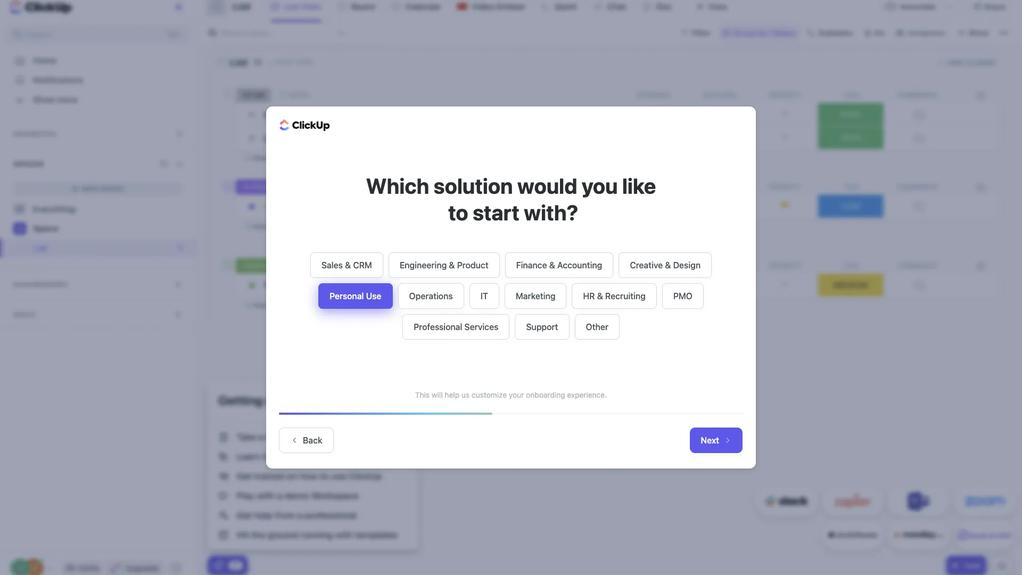 Task type: describe. For each thing, give the bounding box(es) containing it.
recruiting
[[606, 291, 646, 301]]

& for finance
[[549, 260, 555, 270]]

would
[[518, 173, 578, 198]]

which solution would you like to start with?
[[366, 173, 656, 225]]

you
[[582, 173, 618, 198]]

& for hr
[[597, 291, 603, 301]]

use
[[366, 291, 382, 301]]

sales & crm
[[322, 260, 372, 270]]

professional services button
[[403, 314, 510, 340]]

accounting
[[558, 260, 603, 270]]

your
[[509, 390, 524, 399]]

support
[[526, 322, 558, 332]]

this
[[415, 390, 430, 399]]

personal
[[330, 291, 364, 301]]

which
[[366, 173, 429, 198]]

creative & design button
[[619, 252, 712, 278]]

other
[[586, 322, 609, 332]]

product
[[457, 260, 489, 270]]

marketing button
[[505, 283, 567, 309]]

it
[[481, 291, 488, 301]]

pmo
[[674, 291, 693, 301]]

back button
[[279, 428, 334, 453]]

next button
[[690, 428, 743, 453]]

with?
[[524, 200, 579, 225]]

help
[[445, 390, 460, 399]]

operations
[[409, 291, 453, 301]]

sales & crm button
[[310, 252, 383, 278]]

operations button
[[398, 283, 464, 309]]

hr & recruiting button
[[572, 283, 657, 309]]

engineering & product
[[400, 260, 489, 270]]

professional services
[[414, 322, 499, 332]]

& for sales
[[345, 260, 351, 270]]

hr & recruiting
[[583, 291, 646, 301]]

hr
[[583, 291, 595, 301]]

onboarding
[[526, 390, 565, 399]]

other button
[[575, 314, 620, 340]]

back
[[303, 436, 323, 445]]



Task type: locate. For each thing, give the bounding box(es) containing it.
&
[[345, 260, 351, 270], [449, 260, 455, 270], [549, 260, 555, 270], [665, 260, 671, 270], [597, 291, 603, 301]]

engineering
[[400, 260, 447, 270]]

marketing
[[516, 291, 556, 301]]

creative
[[630, 260, 663, 270]]

this will help us customize your onboarding experience.
[[415, 390, 607, 399]]

professional
[[414, 322, 463, 332]]

pmo button
[[662, 283, 704, 309]]

crm
[[353, 260, 372, 270]]

like
[[623, 173, 656, 198]]

& right finance
[[549, 260, 555, 270]]

& left crm
[[345, 260, 351, 270]]

finance & accounting
[[516, 260, 603, 270]]

creative & design
[[630, 260, 701, 270]]

personal use button
[[319, 283, 393, 309]]

finance & accounting button
[[505, 252, 614, 278]]

customize
[[472, 390, 507, 399]]

& inside button
[[665, 260, 671, 270]]

sales
[[322, 260, 343, 270]]

support button
[[515, 314, 570, 340]]

engineering & product button
[[389, 252, 500, 278]]

finance
[[516, 260, 547, 270]]

personal use
[[330, 291, 382, 301]]

start
[[473, 200, 520, 225]]

& for creative
[[665, 260, 671, 270]]

solution
[[434, 173, 513, 198]]

will
[[432, 390, 443, 399]]

us
[[462, 390, 470, 399]]

to
[[449, 200, 469, 225]]

& right hr
[[597, 291, 603, 301]]

it button
[[470, 283, 500, 309]]

experience.
[[567, 390, 607, 399]]

& for engineering
[[449, 260, 455, 270]]

next
[[701, 436, 720, 445]]

& left product
[[449, 260, 455, 270]]

services
[[465, 322, 499, 332]]

clickup logo image
[[280, 119, 330, 131]]

& left design
[[665, 260, 671, 270]]

design
[[674, 260, 701, 270]]



Task type: vqa. For each thing, say whether or not it's contained in the screenshot.
HR & Recruiting
yes



